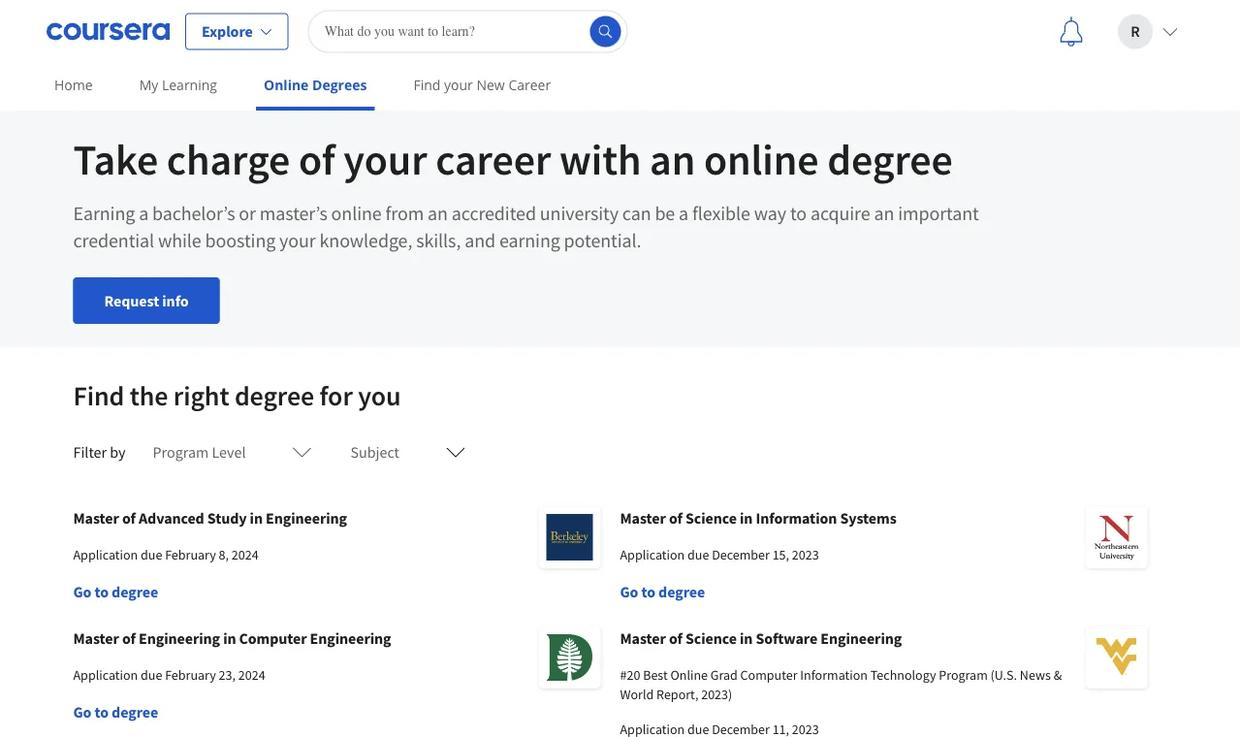 Task type: vqa. For each thing, say whether or not it's contained in the screenshot.
find the right degree for you
yes



Task type: describe. For each thing, give the bounding box(es) containing it.
0 horizontal spatial an
[[428, 201, 448, 226]]

2024 for in
[[232, 546, 259, 564]]

go to degree for engineering
[[73, 702, 158, 722]]

my
[[139, 76, 158, 94]]

university
[[540, 201, 619, 226]]

coursera image
[[47, 16, 170, 47]]

engineering for master of engineering in computer engineering
[[310, 629, 391, 648]]

#20 best online grad computer information technology program (u.s. news & world report, 2023)
[[620, 666, 1062, 703]]

acquire
[[811, 201, 871, 226]]

skills,
[[416, 228, 461, 253]]

northeastern university image
[[1086, 506, 1148, 568]]

degree for master of engineering in computer engineering
[[112, 702, 158, 722]]

filter
[[73, 442, 107, 462]]

for
[[320, 379, 353, 413]]

degree for master of advanced study in engineering
[[112, 582, 158, 601]]

the
[[130, 379, 168, 413]]

grad
[[711, 666, 738, 684]]

science for information
[[686, 508, 737, 528]]

application for master of science in information systems
[[620, 546, 685, 564]]

accredited
[[452, 201, 536, 226]]

find your new career link
[[406, 63, 559, 107]]

#20
[[620, 666, 641, 684]]

master for master of science in information systems
[[620, 508, 666, 528]]

earning
[[73, 201, 135, 226]]

explore
[[202, 22, 253, 41]]

request info button
[[73, 277, 220, 324]]

due for engineering
[[141, 666, 162, 684]]

earning a bachelor's or master's online from an accredited university can be a flexible way to acquire an important credential while boosting your knowledge, skills, and earning potential.
[[73, 201, 979, 253]]

1 a from the left
[[139, 201, 149, 226]]

master of advanced study in engineering
[[73, 508, 347, 528]]

due for science
[[688, 546, 709, 564]]

and
[[465, 228, 496, 253]]

of for master of science in information systems
[[669, 508, 683, 528]]

computer for grad
[[741, 666, 798, 684]]

master's
[[260, 201, 328, 226]]

(u.s.
[[991, 666, 1018, 684]]

new
[[477, 76, 505, 94]]

request info
[[104, 291, 189, 310]]

online degrees
[[264, 76, 367, 94]]

of for master of science in software engineering
[[669, 629, 683, 648]]

r
[[1131, 22, 1140, 41]]

1 horizontal spatial an
[[650, 132, 696, 186]]

What do you want to learn? text field
[[308, 10, 628, 53]]

engineering for master of science in software engineering
[[821, 629, 902, 648]]

december
[[712, 546, 770, 564]]

bachelor's
[[152, 201, 235, 226]]

best
[[643, 666, 668, 684]]

application due february 8, 2024
[[73, 546, 259, 564]]

application due february 23, 2024
[[73, 666, 265, 684]]

in right study
[[250, 508, 263, 528]]

study
[[207, 508, 247, 528]]

23,
[[219, 666, 236, 684]]

0 vertical spatial information
[[756, 508, 837, 528]]

degree for master of science in information systems
[[659, 582, 705, 601]]

in for master of science in information systems
[[740, 508, 753, 528]]

master of science in software engineering
[[620, 629, 902, 648]]

level
[[212, 442, 246, 462]]

go for master of advanced study in engineering
[[73, 582, 92, 601]]

2023)
[[701, 686, 733, 703]]

flexible
[[693, 201, 751, 226]]

software
[[756, 629, 818, 648]]

to for master of engineering in computer engineering
[[95, 702, 109, 722]]

my learning
[[139, 76, 217, 94]]

go to degree for advanced
[[73, 582, 158, 601]]

my learning link
[[132, 63, 225, 107]]

find your new career
[[414, 76, 551, 94]]

degree left for
[[235, 379, 314, 413]]

way
[[754, 201, 787, 226]]

february for advanced
[[165, 546, 216, 564]]

to inside earning a bachelor's or master's online from an accredited university can be a flexible way to acquire an important credential while boosting your knowledge, skills, and earning potential.
[[790, 201, 807, 226]]

2024 for computer
[[238, 666, 265, 684]]

science for software
[[686, 629, 737, 648]]

master for master of advanced study in engineering
[[73, 508, 119, 528]]

program inside #20 best online grad computer information technology program (u.s. news & world report, 2023)
[[939, 666, 988, 684]]

take charge of your career with an online degree
[[73, 132, 953, 186]]

earning
[[499, 228, 560, 253]]

r button
[[1103, 0, 1194, 63]]

master of science in information systems
[[620, 508, 897, 528]]

right
[[173, 379, 229, 413]]

learning
[[162, 76, 217, 94]]

online inside #20 best online grad computer information technology program (u.s. news & world report, 2023)
[[671, 666, 708, 684]]



Task type: locate. For each thing, give the bounding box(es) containing it.
due
[[141, 546, 162, 564], [688, 546, 709, 564], [141, 666, 162, 684]]

0 vertical spatial find
[[414, 76, 441, 94]]

due for advanced
[[141, 546, 162, 564]]

None search field
[[308, 10, 628, 53]]

master for master of engineering in computer engineering
[[73, 629, 119, 648]]

by
[[110, 442, 126, 462]]

1 vertical spatial computer
[[741, 666, 798, 684]]

to
[[790, 201, 807, 226], [95, 582, 109, 601], [642, 582, 656, 601], [95, 702, 109, 722]]

science up the grad
[[686, 629, 737, 648]]

in
[[250, 508, 263, 528], [740, 508, 753, 528], [223, 629, 236, 648], [740, 629, 753, 648]]

online inside earning a bachelor's or master's online from an accredited university can be a flexible way to acquire an important credential while boosting your knowledge, skills, and earning potential.
[[331, 201, 382, 226]]

1 vertical spatial online
[[331, 201, 382, 226]]

online
[[264, 76, 309, 94], [671, 666, 708, 684]]

0 vertical spatial online
[[704, 132, 819, 186]]

online
[[704, 132, 819, 186], [331, 201, 382, 226]]

science up application due december 15, 2023
[[686, 508, 737, 528]]

computer inside #20 best online grad computer information technology program (u.s. news & world report, 2023)
[[741, 666, 798, 684]]

0 vertical spatial 2024
[[232, 546, 259, 564]]

or
[[239, 201, 256, 226]]

2024
[[232, 546, 259, 564], [238, 666, 265, 684]]

2 science from the top
[[686, 629, 737, 648]]

go to degree down the application due february 8, 2024
[[73, 582, 158, 601]]

1 horizontal spatial online
[[704, 132, 819, 186]]

important
[[898, 201, 979, 226]]

in up december
[[740, 508, 753, 528]]

find left "the"
[[73, 379, 124, 413]]

master right university of california, berkeley image
[[620, 508, 666, 528]]

while
[[158, 228, 201, 253]]

application due december 15, 2023
[[620, 546, 819, 564]]

degree down the application due february 8, 2024
[[112, 582, 158, 601]]

an up be
[[650, 132, 696, 186]]

your up from
[[344, 132, 427, 186]]

1 horizontal spatial a
[[679, 201, 689, 226]]

engineering for master of advanced study in engineering
[[266, 508, 347, 528]]

go to degree
[[73, 582, 158, 601], [620, 582, 705, 601], [73, 702, 158, 722]]

15,
[[773, 546, 790, 564]]

you
[[358, 379, 401, 413]]

find
[[414, 76, 441, 94], [73, 379, 124, 413]]

info
[[162, 291, 189, 310]]

in up 23,
[[223, 629, 236, 648]]

1 horizontal spatial find
[[414, 76, 441, 94]]

home
[[54, 76, 93, 94]]

1 vertical spatial february
[[165, 666, 216, 684]]

information inside #20 best online grad computer information technology program (u.s. news & world report, 2023)
[[801, 666, 868, 684]]

online up the knowledge,
[[331, 201, 382, 226]]

career
[[509, 76, 551, 94]]

1 vertical spatial program
[[939, 666, 988, 684]]

boosting
[[205, 228, 276, 253]]

1 vertical spatial your
[[344, 132, 427, 186]]

due down advanced
[[141, 546, 162, 564]]

master
[[73, 508, 119, 528], [620, 508, 666, 528], [73, 629, 119, 648], [620, 629, 666, 648]]

in left the software
[[740, 629, 753, 648]]

degree down application due february 23, 2024
[[112, 702, 158, 722]]

your inside earning a bachelor's or master's online from an accredited university can be a flexible way to acquire an important credential while boosting your knowledge, skills, and earning potential.
[[279, 228, 316, 253]]

1 science from the top
[[686, 508, 737, 528]]

systems
[[840, 508, 897, 528]]

go for master of engineering in computer engineering
[[73, 702, 92, 722]]

find left new
[[414, 76, 441, 94]]

0 horizontal spatial a
[[139, 201, 149, 226]]

online up way
[[704, 132, 819, 186]]

a right be
[[679, 201, 689, 226]]

go for master of science in information systems
[[620, 582, 639, 601]]

0 vertical spatial online
[[264, 76, 309, 94]]

an right the acquire
[[874, 201, 895, 226]]

program level
[[153, 442, 246, 462]]

1 horizontal spatial program
[[939, 666, 988, 684]]

online degrees link
[[256, 63, 375, 111]]

your down master's
[[279, 228, 316, 253]]

go to degree down application due december 15, 2023
[[620, 582, 705, 601]]

technology
[[871, 666, 937, 684]]

an up skills,
[[428, 201, 448, 226]]

2 horizontal spatial an
[[874, 201, 895, 226]]

master for master of science in software engineering
[[620, 629, 666, 648]]

be
[[655, 201, 675, 226]]

go up #20
[[620, 582, 639, 601]]

2 february from the top
[[165, 666, 216, 684]]

of for master of engineering in computer engineering
[[122, 629, 136, 648]]

program level button
[[141, 429, 323, 475]]

computer
[[239, 629, 307, 648], [741, 666, 798, 684]]

a
[[139, 201, 149, 226], [679, 201, 689, 226]]

0 horizontal spatial find
[[73, 379, 124, 413]]

2 vertical spatial your
[[279, 228, 316, 253]]

application for master of advanced study in engineering
[[73, 546, 138, 564]]

1 horizontal spatial online
[[671, 666, 708, 684]]

8,
[[219, 546, 229, 564]]

take
[[73, 132, 158, 186]]

0 vertical spatial science
[[686, 508, 737, 528]]

online up report,
[[671, 666, 708, 684]]

request
[[104, 291, 159, 310]]

to down application due december 15, 2023
[[642, 582, 656, 601]]

&
[[1054, 666, 1062, 684]]

information down the software
[[801, 666, 868, 684]]

to right way
[[790, 201, 807, 226]]

0 horizontal spatial computer
[[239, 629, 307, 648]]

information
[[756, 508, 837, 528], [801, 666, 868, 684]]

0 vertical spatial computer
[[239, 629, 307, 648]]

1 horizontal spatial your
[[344, 132, 427, 186]]

subject button
[[339, 429, 477, 475]]

in for master of engineering in computer engineering
[[223, 629, 236, 648]]

february left 8,
[[165, 546, 216, 564]]

1 vertical spatial information
[[801, 666, 868, 684]]

in for master of science in software engineering
[[740, 629, 753, 648]]

master up best
[[620, 629, 666, 648]]

0 horizontal spatial program
[[153, 442, 209, 462]]

february
[[165, 546, 216, 564], [165, 666, 216, 684]]

1 vertical spatial find
[[73, 379, 124, 413]]

0 horizontal spatial online
[[331, 201, 382, 226]]

1 vertical spatial online
[[671, 666, 708, 684]]

2024 right 23,
[[238, 666, 265, 684]]

due left december
[[688, 546, 709, 564]]

of up report,
[[669, 629, 683, 648]]

university of california, berkeley image
[[539, 506, 601, 568]]

due left 23,
[[141, 666, 162, 684]]

master down filter by
[[73, 508, 119, 528]]

knowledge,
[[320, 228, 413, 253]]

master up application due february 23, 2024
[[73, 629, 119, 648]]

of up application due december 15, 2023
[[669, 508, 683, 528]]

to down the application due february 8, 2024
[[95, 582, 109, 601]]

to down application due february 23, 2024
[[95, 702, 109, 722]]

west virginia university image
[[1086, 627, 1148, 689]]

career
[[436, 132, 551, 186]]

0 vertical spatial program
[[153, 442, 209, 462]]

find the right degree for you
[[73, 379, 401, 413]]

world
[[620, 686, 654, 703]]

report,
[[657, 686, 699, 703]]

advanced
[[139, 508, 204, 528]]

science
[[686, 508, 737, 528], [686, 629, 737, 648]]

2023
[[792, 546, 819, 564]]

2 horizontal spatial your
[[444, 76, 473, 94]]

dartmouth college image
[[539, 627, 601, 689]]

your
[[444, 76, 473, 94], [344, 132, 427, 186], [279, 228, 316, 253]]

engineering
[[266, 508, 347, 528], [139, 629, 220, 648], [310, 629, 391, 648], [821, 629, 902, 648]]

of up master's
[[299, 132, 335, 186]]

0 vertical spatial your
[[444, 76, 473, 94]]

program inside dropdown button
[[153, 442, 209, 462]]

charge
[[167, 132, 290, 186]]

degrees
[[312, 76, 367, 94]]

a right earning
[[139, 201, 149, 226]]

1 vertical spatial science
[[686, 629, 737, 648]]

filter by
[[73, 442, 126, 462]]

to for master of science in information systems
[[642, 582, 656, 601]]

with
[[560, 132, 642, 186]]

potential.
[[564, 228, 642, 253]]

february left 23,
[[165, 666, 216, 684]]

2 a from the left
[[679, 201, 689, 226]]

of left advanced
[[122, 508, 136, 528]]

your left new
[[444, 76, 473, 94]]

1 vertical spatial 2024
[[238, 666, 265, 684]]

online left degrees
[[264, 76, 309, 94]]

go down application due february 23, 2024
[[73, 702, 92, 722]]

home link
[[47, 63, 101, 107]]

from
[[386, 201, 424, 226]]

master of engineering in computer engineering
[[73, 629, 391, 648]]

degree up important
[[828, 132, 953, 186]]

can
[[623, 201, 651, 226]]

explore button
[[185, 13, 289, 50]]

news
[[1020, 666, 1051, 684]]

go down the application due february 8, 2024
[[73, 582, 92, 601]]

degree down application due december 15, 2023
[[659, 582, 705, 601]]

2024 right 8,
[[232, 546, 259, 564]]

program
[[153, 442, 209, 462], [939, 666, 988, 684]]

program left level
[[153, 442, 209, 462]]

computer for in
[[239, 629, 307, 648]]

0 horizontal spatial your
[[279, 228, 316, 253]]

find for find your new career
[[414, 76, 441, 94]]

1 horizontal spatial computer
[[741, 666, 798, 684]]

of
[[299, 132, 335, 186], [122, 508, 136, 528], [669, 508, 683, 528], [122, 629, 136, 648], [669, 629, 683, 648]]

of up application due february 23, 2024
[[122, 629, 136, 648]]

go to degree for science
[[620, 582, 705, 601]]

february for engineering
[[165, 666, 216, 684]]

application
[[73, 546, 138, 564], [620, 546, 685, 564], [73, 666, 138, 684]]

go to degree down application due february 23, 2024
[[73, 702, 158, 722]]

0 vertical spatial february
[[165, 546, 216, 564]]

program left (u.s.
[[939, 666, 988, 684]]

subject
[[351, 442, 400, 462]]

an
[[650, 132, 696, 186], [428, 201, 448, 226], [874, 201, 895, 226]]

1 february from the top
[[165, 546, 216, 564]]

information up '2023'
[[756, 508, 837, 528]]

0 horizontal spatial online
[[264, 76, 309, 94]]

find for find the right degree for you
[[73, 379, 124, 413]]

to for master of advanced study in engineering
[[95, 582, 109, 601]]

of for master of advanced study in engineering
[[122, 508, 136, 528]]

application for master of engineering in computer engineering
[[73, 666, 138, 684]]

credential
[[73, 228, 154, 253]]



